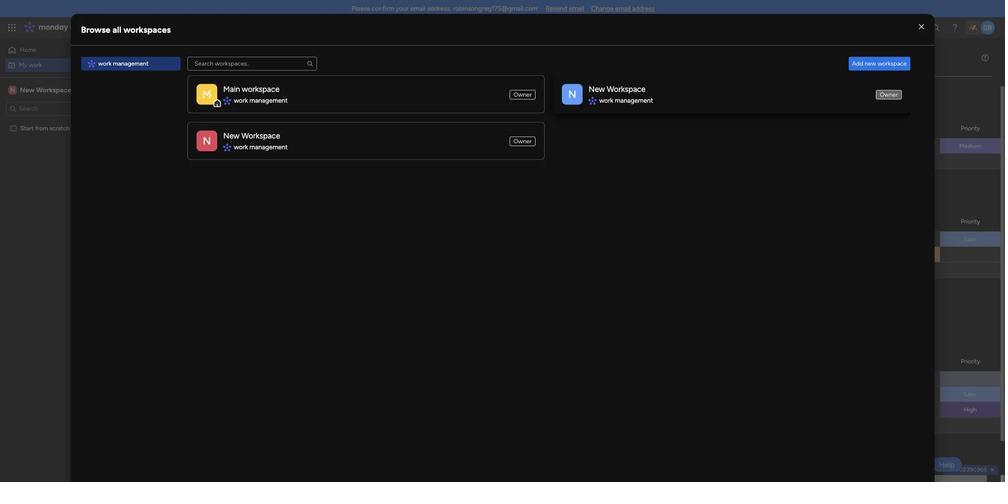 Task type: vqa. For each thing, say whether or not it's contained in the screenshot.
workspaces
yes



Task type: describe. For each thing, give the bounding box(es) containing it.
workspace image for new
[[562, 84, 583, 105]]

my for my work
[[19, 61, 27, 68]]

1 image
[[879, 18, 887, 27]]

my work
[[130, 50, 188, 70]]

new
[[865, 60, 877, 67]]

302390365
[[956, 467, 987, 474]]

work management inside work management list box
[[98, 60, 149, 67]]

2 low from the top
[[965, 391, 976, 398]]

workspace inside button
[[878, 60, 907, 67]]

search everything image
[[932, 23, 941, 32]]

your
[[396, 5, 409, 13]]

n for the leftmost workspace icon
[[10, 86, 15, 94]]

email for resend email
[[569, 5, 584, 13]]

plans
[[163, 24, 177, 31]]

monday work management
[[38, 22, 134, 32]]

see
[[151, 24, 161, 31]]

select product image
[[8, 23, 16, 32]]

see plans button
[[139, 21, 181, 34]]

main workspace
[[223, 84, 279, 94]]

medium
[[960, 143, 982, 150]]

all
[[113, 24, 121, 35]]

row group containing m
[[187, 75, 911, 169]]

Search in workspace field
[[18, 104, 72, 114]]

1 email from the left
[[410, 5, 426, 13]]

help button
[[932, 458, 962, 472]]

workspace inside row group
[[242, 84, 279, 94]]

item
[[191, 127, 203, 135]]

please
[[352, 5, 370, 13]]

work management list box
[[81, 57, 180, 70]]

home button
[[5, 43, 93, 57]]

from
[[35, 125, 48, 132]]

items
[[294, 89, 309, 97]]

close image
[[919, 23, 925, 30]]

greg robinson image
[[981, 21, 995, 35]]

browse all workspaces
[[81, 24, 171, 35]]

0 horizontal spatial workspace
[[36, 86, 71, 94]]

id:
[[947, 467, 955, 474]]

workspace selection element
[[8, 85, 73, 95]]

scratch
[[50, 125, 70, 132]]

hide
[[264, 89, 277, 97]]

start
[[20, 125, 34, 132]]

resend
[[546, 5, 568, 13]]

management inside list box
[[113, 60, 149, 67]]

owner for m
[[514, 91, 532, 98]]

2 horizontal spatial n
[[568, 88, 576, 100]]

3 priority from the top
[[961, 358, 981, 365]]

change
[[591, 5, 614, 13]]

done
[[279, 89, 292, 97]]

my for my work
[[130, 50, 149, 70]]

high
[[964, 407, 977, 414]]

0 horizontal spatial workspace image
[[8, 85, 17, 95]]

work inside list box
[[98, 60, 111, 67]]

address:
[[427, 5, 452, 13]]

add
[[853, 60, 864, 67]]

email for change email address
[[616, 5, 631, 13]]

browse
[[81, 24, 110, 35]]



Task type: locate. For each thing, give the bounding box(es) containing it.
see plans
[[151, 24, 177, 31]]

2 email from the left
[[569, 5, 584, 13]]

change email address link
[[591, 5, 655, 13]]

workspace image
[[196, 84, 217, 105], [562, 84, 583, 105]]

search image
[[307, 60, 313, 67]]

workspace image containing m
[[196, 84, 217, 105]]

low
[[965, 236, 976, 243], [965, 391, 976, 398]]

0 horizontal spatial workspace image
[[196, 84, 217, 105]]

owner
[[514, 91, 532, 98], [880, 91, 898, 98], [514, 137, 532, 145]]

help image
[[951, 23, 960, 32]]

address
[[632, 5, 655, 13]]

0 vertical spatial low
[[965, 236, 976, 243]]

1 priority from the top
[[961, 125, 981, 132]]

row group
[[187, 75, 911, 169]]

1 low from the top
[[965, 236, 976, 243]]

resend email
[[546, 5, 584, 13]]

2 horizontal spatial new workspace
[[589, 84, 646, 94]]

0 horizontal spatial email
[[410, 5, 426, 13]]

work
[[70, 22, 85, 32], [98, 60, 111, 67], [29, 61, 42, 68], [234, 96, 248, 104], [599, 96, 613, 104], [234, 143, 248, 151]]

robinsongreg175@gmail.com
[[453, 5, 538, 13]]

please confirm your email address: robinsongreg175@gmail.com
[[352, 5, 538, 13]]

2 priority from the top
[[961, 218, 981, 225]]

workspace image for main
[[196, 84, 217, 105]]

workspace image
[[8, 85, 17, 95], [196, 130, 217, 151]]

email right your
[[410, 5, 426, 13]]

1 horizontal spatial workspace image
[[196, 130, 217, 151]]

monday
[[38, 22, 68, 32]]

3 email from the left
[[616, 5, 631, 13]]

0 horizontal spatial workspace
[[242, 84, 279, 94]]

remove image
[[990, 467, 996, 474]]

1 horizontal spatial workspace image
[[562, 84, 583, 105]]

management
[[87, 22, 134, 32], [113, 60, 149, 67], [249, 96, 288, 104], [615, 96, 653, 104], [249, 143, 288, 151]]

0 vertical spatial workspace
[[878, 60, 907, 67]]

workspace image inside row group
[[196, 130, 217, 151]]

add new workspace button
[[849, 57, 911, 70]]

1 horizontal spatial new
[[223, 131, 239, 141]]

email
[[410, 5, 426, 13], [569, 5, 584, 13], [616, 5, 631, 13]]

1 vertical spatial low
[[965, 391, 976, 398]]

email right change
[[616, 5, 631, 13]]

workspaces
[[123, 24, 171, 35]]

workspace image right 1
[[196, 130, 217, 151]]

workspace
[[607, 84, 646, 94], [36, 86, 71, 94], [241, 131, 280, 141]]

new
[[589, 84, 605, 94], [20, 86, 35, 94], [223, 131, 239, 141]]

help
[[939, 461, 955, 469]]

my down home
[[19, 61, 27, 68]]

0 horizontal spatial new workspace
[[20, 86, 71, 94]]

1 horizontal spatial email
[[569, 5, 584, 13]]

my inside button
[[19, 61, 27, 68]]

id: 302390365
[[947, 467, 987, 474]]

2 horizontal spatial workspace
[[607, 84, 646, 94]]

2 horizontal spatial new
[[589, 84, 605, 94]]

work
[[153, 50, 188, 70]]

search image
[[235, 90, 242, 97]]

n for workspace icon within row group
[[203, 134, 211, 147]]

main
[[223, 84, 240, 94]]

my
[[130, 50, 149, 70], [19, 61, 27, 68]]

public board image
[[9, 124, 17, 132]]

start from scratch
[[20, 125, 70, 132]]

1 horizontal spatial workspace
[[878, 60, 907, 67]]

id: 302390365 element
[[944, 465, 999, 476]]

2 vertical spatial priority
[[961, 358, 981, 365]]

option
[[0, 121, 110, 122]]

2 workspace image from the left
[[562, 84, 583, 105]]

workspace image up public board image
[[8, 85, 17, 95]]

start from scratch list box
[[0, 119, 110, 252]]

n
[[10, 86, 15, 94], [568, 88, 576, 100], [203, 134, 211, 147]]

1 horizontal spatial new workspace
[[223, 131, 280, 141]]

None search field
[[187, 57, 317, 70], [164, 86, 245, 100], [187, 57, 317, 70], [164, 86, 245, 100]]

priority
[[961, 125, 981, 132], [961, 218, 981, 225], [961, 358, 981, 365]]

Search for a workspace search field
[[187, 57, 317, 70]]

1 horizontal spatial my
[[130, 50, 149, 70]]

workspace image containing n
[[562, 84, 583, 105]]

Filter dashboard by text search field
[[164, 86, 245, 100]]

1 workspace image from the left
[[196, 84, 217, 105]]

1 horizontal spatial workspace
[[241, 131, 280, 141]]

confirm
[[372, 5, 394, 13]]

0 horizontal spatial n
[[10, 86, 15, 94]]

new inside the "workspace selection" element
[[20, 86, 35, 94]]

workspace
[[878, 60, 907, 67], [242, 84, 279, 94]]

add new workspace
[[853, 60, 907, 67]]

work inside button
[[29, 61, 42, 68]]

0 horizontal spatial new
[[20, 86, 35, 94]]

resend email link
[[546, 5, 584, 13]]

owner for n
[[514, 137, 532, 145]]

hide done items
[[264, 89, 309, 97]]

work management
[[98, 60, 149, 67], [234, 96, 288, 104], [599, 96, 653, 104], [234, 143, 288, 151]]

1 vertical spatial workspace
[[242, 84, 279, 94]]

1 vertical spatial priority
[[961, 218, 981, 225]]

1 horizontal spatial n
[[203, 134, 211, 147]]

2 horizontal spatial email
[[616, 5, 631, 13]]

0 horizontal spatial my
[[19, 61, 27, 68]]

my left work
[[130, 50, 149, 70]]

my work
[[19, 61, 42, 68]]

new workspace
[[589, 84, 646, 94], [20, 86, 71, 94], [223, 131, 280, 141]]

my work button
[[5, 58, 93, 72]]

1
[[187, 127, 190, 135]]

apps image
[[911, 23, 920, 32]]

home
[[20, 46, 36, 54]]

0 vertical spatial priority
[[961, 125, 981, 132]]

0 vertical spatial workspace image
[[8, 85, 17, 95]]

new workspace inside the "workspace selection" element
[[20, 86, 71, 94]]

1 item
[[187, 127, 203, 135]]

email right resend
[[569, 5, 584, 13]]

m
[[202, 88, 211, 100]]

1 vertical spatial workspace image
[[196, 130, 217, 151]]

change email address
[[591, 5, 655, 13]]



